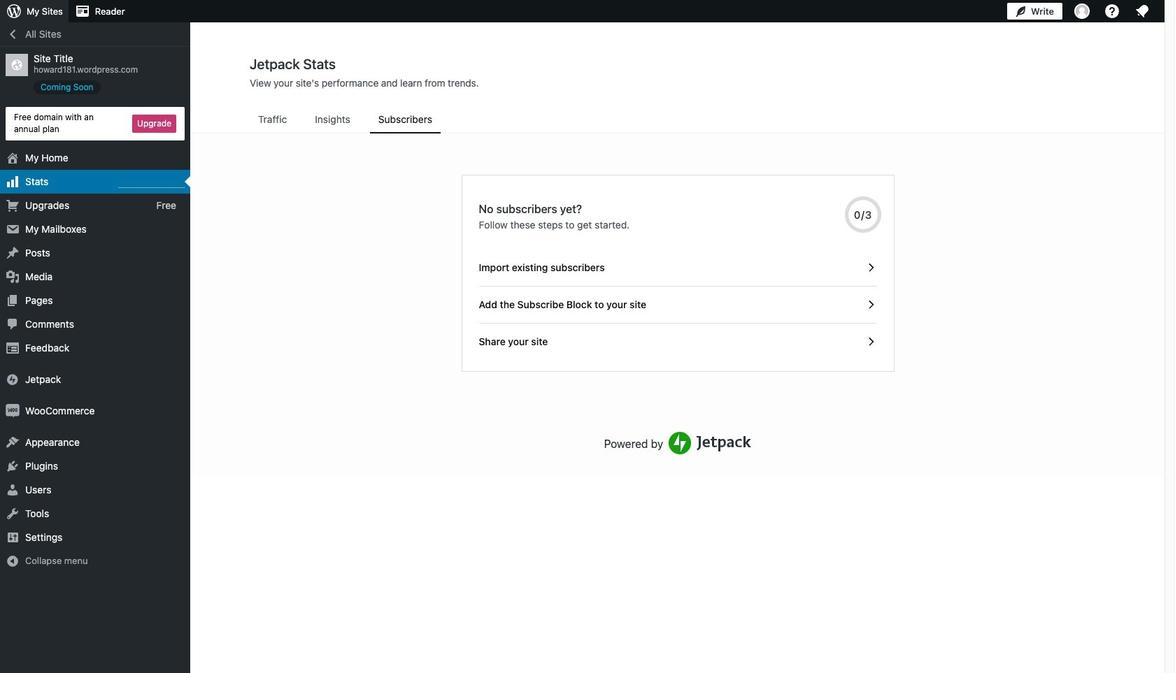 Task type: vqa. For each thing, say whether or not it's contained in the screenshot.
My Profile icon
yes



Task type: locate. For each thing, give the bounding box(es) containing it.
1 task enabled image from the top
[[865, 299, 877, 311]]

0 vertical spatial img image
[[6, 373, 20, 387]]

1 vertical spatial task enabled image
[[865, 336, 877, 348]]

2 task enabled image from the top
[[865, 336, 877, 348]]

img image
[[6, 373, 20, 387], [6, 404, 20, 418]]

main content
[[191, 55, 1165, 477]]

1 vertical spatial img image
[[6, 404, 20, 418]]

0 vertical spatial task enabled image
[[865, 299, 877, 311]]

2 img image from the top
[[6, 404, 20, 418]]

highest hourly views 0 image
[[118, 179, 185, 188]]

task enabled image
[[865, 299, 877, 311], [865, 336, 877, 348]]

progress bar
[[845, 197, 881, 233]]

menu
[[250, 107, 1106, 134]]



Task type: describe. For each thing, give the bounding box(es) containing it.
1 img image from the top
[[6, 373, 20, 387]]

task enabled image
[[865, 262, 877, 274]]

my profile image
[[1075, 3, 1090, 19]]

manage your notifications image
[[1134, 3, 1151, 20]]

help image
[[1104, 3, 1121, 20]]

launchpad checklist element
[[479, 250, 877, 360]]



